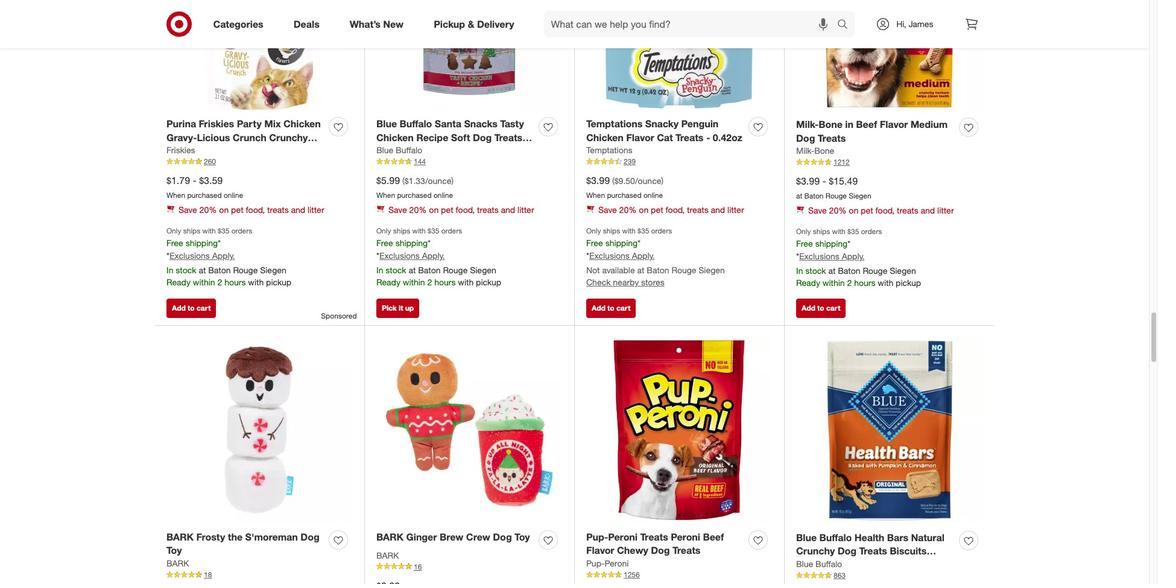 Task type: vqa. For each thing, say whether or not it's contained in the screenshot.
ships in the only ships with $35 orders free shipping * * exclusions apply. not available at baton rouge siegen check nearby stores
yes



Task type: describe. For each thing, give the bounding box(es) containing it.
free inside free shipping * * exclusions apply. in stock at  baton rouge siegen ready within 2 hours with pickup
[[167, 238, 183, 248]]

apply. for milk-bone in beef flavor  medium dog treats
[[842, 251, 865, 261]]

exclusions apply. button for $15.49
[[800, 251, 865, 263]]

add for $3.59
[[172, 303, 186, 312]]

cinnamon
[[849, 559, 896, 571]]

add to cart button for $9.50
[[587, 298, 636, 318]]

blue buffalo link for chicken
[[377, 144, 423, 157]]

delivery
[[477, 18, 514, 30]]

$5.99
[[377, 175, 400, 187]]

flavor inside 'pup-peroni treats peroni beef flavor chewy dog treats'
[[587, 545, 615, 557]]

treats down 1212 link
[[897, 205, 919, 216]]

rouge for blue buffalo santa snacks tasty chicken recipe soft dog treats - 4.5oz
[[443, 265, 468, 275]]

pup-peroni
[[587, 558, 629, 569]]

pick it up button
[[377, 298, 420, 318]]

medium
[[911, 118, 948, 130]]

) for treats
[[662, 176, 664, 186]]

dog inside blue buffalo health bars natural crunchy dog treats biscuits pumpkin & cinnamon flavor - 16oz
[[838, 545, 857, 557]]

pickup for $3.99
[[896, 278, 922, 288]]

- inside $3.99 - $15.49 at baton rouge siegen
[[823, 175, 827, 187]]

pup- for pup-peroni treats peroni beef flavor chewy dog treats
[[587, 531, 608, 543]]

$9.50
[[615, 176, 635, 186]]

on for $3.59
[[219, 205, 229, 215]]

bark frosty the s'moreman dog toy
[[167, 531, 320, 557]]

what's new
[[350, 18, 404, 30]]

at inside free shipping * * exclusions apply. in stock at  baton rouge siegen ready within 2 hours with pickup
[[199, 265, 206, 275]]

flavor inside temptations snacky penguin chicken flavor cat treats - 0.42oz
[[626, 131, 655, 143]]

at for milk-bone in beef flavor  medium dog treats
[[829, 266, 836, 276]]

bone for milk-bone
[[815, 146, 835, 156]]

- inside blue buffalo santa snacks tasty chicken recipe soft dog treats - 4.5oz
[[525, 131, 529, 143]]

pup- for pup-peroni
[[587, 558, 605, 569]]

pickup inside free shipping * * exclusions apply. in stock at  baton rouge siegen ready within 2 hours with pickup
[[266, 277, 292, 287]]

hours for $5.99
[[435, 277, 456, 287]]

chewy
[[617, 545, 649, 557]]

apply. inside free shipping * * exclusions apply. in stock at  baton rouge siegen ready within 2 hours with pickup
[[212, 251, 235, 261]]

pet for $1.33
[[441, 205, 454, 215]]

pup-peroni link
[[587, 558, 629, 570]]

239
[[624, 157, 636, 166]]

dog inside bark frosty the s'moreman dog toy
[[301, 531, 320, 543]]

peroni for pup-peroni
[[605, 558, 629, 569]]

only ships with $35 orders free shipping * * exclusions apply. in stock at  baton rouge siegen ready within 2 hours with pickup for $15.49
[[797, 227, 922, 288]]

temptations snacky penguin chicken flavor cat treats - 0.42oz
[[587, 117, 743, 143]]

penguin
[[682, 117, 719, 130]]

0.42oz
[[713, 131, 743, 143]]

$1.79
[[167, 175, 190, 187]]

buffalo for the blue buffalo santa snacks tasty chicken recipe soft dog treats - 4.5oz link
[[400, 117, 432, 130]]

treats inside blue buffalo health bars natural crunchy dog treats biscuits pumpkin & cinnamon flavor - 16oz
[[860, 545, 888, 557]]

pet for $3.59
[[231, 205, 244, 215]]

ginger
[[406, 531, 437, 543]]

blue buffalo santa snacks tasty chicken recipe soft dog treats - 4.5oz link
[[377, 117, 534, 157]]

18 link
[[167, 570, 352, 580]]

1256 link
[[587, 570, 772, 580]]

$3.59
[[199, 175, 223, 187]]

buffalo for blue buffalo link related to crunchy
[[816, 559, 843, 569]]

only for blue buffalo santa snacks tasty chicken recipe soft dog treats - 4.5oz
[[377, 226, 391, 235]]

dog inside 'pup-peroni treats peroni beef flavor chewy dog treats'
[[651, 545, 670, 557]]

exclusions apply. button for $3.59
[[170, 250, 235, 262]]

on for $9.50
[[639, 205, 649, 215]]

siegen inside $3.99 - $15.49 at baton rouge siegen
[[849, 191, 872, 201]]

stock for $3.99
[[806, 266, 826, 276]]

blue buffalo health bars natural crunchy dog treats biscuits pumpkin & cinnamon flavor - 16oz
[[797, 531, 945, 584]]

treats inside temptations snacky penguin chicken flavor cat treats - 0.42oz
[[676, 131, 704, 143]]

frosty
[[196, 531, 225, 543]]

treats for 0.42oz
[[687, 205, 709, 215]]

siegen inside free shipping * * exclusions apply. in stock at  baton rouge siegen ready within 2 hours with pickup
[[260, 265, 287, 275]]

deals
[[294, 18, 320, 30]]

snacks
[[464, 117, 498, 130]]

blue up $5.99
[[377, 145, 394, 155]]

pup-peroni treats peroni beef flavor chewy dog treats link
[[587, 530, 744, 558]]

in for $5.99
[[377, 265, 383, 275]]

add to cart button for $3.59
[[167, 298, 216, 318]]

16oz
[[797, 573, 818, 584]]

snacky
[[646, 117, 679, 130]]

pickup for $5.99
[[476, 277, 502, 287]]

/ounce for $5.99
[[425, 176, 452, 186]]

temptations for temptations snacky penguin chicken flavor cat treats - 0.42oz
[[587, 117, 643, 130]]

exclusions for temptations snacky penguin chicken flavor cat treats - 0.42oz
[[590, 251, 630, 261]]

new
[[383, 18, 404, 30]]

$35 for blue buffalo santa snacks tasty chicken recipe soft dog treats - 4.5oz
[[428, 226, 440, 235]]

available
[[602, 265, 635, 275]]

ships for temptations snacky penguin chicken flavor cat treats - 0.42oz
[[603, 226, 620, 235]]

check nearby stores button
[[587, 276, 665, 289]]

pickup & delivery link
[[424, 11, 530, 37]]

s'moreman
[[245, 531, 298, 543]]

flavor inside blue buffalo health bars natural crunchy dog treats biscuits pumpkin & cinnamon flavor - 16oz
[[898, 559, 926, 571]]

144
[[414, 157, 426, 166]]

baton for blue buffalo santa snacks tasty chicken recipe soft dog treats - 4.5oz
[[418, 265, 441, 275]]

baton inside $3.99 - $15.49 at baton rouge siegen
[[805, 191, 824, 201]]

pickup
[[434, 18, 465, 30]]

$3.99 ( $9.50 /ounce ) when purchased online
[[587, 175, 664, 200]]

rouge for milk-bone in beef flavor  medium dog treats
[[863, 266, 888, 276]]

purina friskies party mix chicken gravy-licious crunch crunchy cat treats link
[[167, 117, 324, 157]]

1212 link
[[797, 157, 983, 168]]

add for $15.49
[[802, 303, 816, 312]]

only for temptations snacky penguin chicken flavor cat treats - 0.42oz
[[587, 226, 601, 235]]

gravy-
[[167, 131, 197, 143]]

pickup & delivery
[[434, 18, 514, 30]]

cat inside temptations snacky penguin chicken flavor cat treats - 0.42oz
[[657, 131, 673, 143]]

rouge inside $3.99 - $15.49 at baton rouge siegen
[[826, 191, 847, 201]]

$5.99 ( $1.33 /ounce ) when purchased online
[[377, 175, 454, 200]]

cart for $9.50
[[617, 303, 631, 312]]

exclusions inside free shipping * * exclusions apply. in stock at  baton rouge siegen ready within 2 hours with pickup
[[170, 251, 210, 261]]

What can we help you find? suggestions appear below search field
[[544, 11, 841, 37]]

milk-bone link
[[797, 145, 835, 157]]

dog inside blue buffalo santa snacks tasty chicken recipe soft dog treats - 4.5oz
[[473, 131, 492, 143]]

free for temptations snacky penguin chicken flavor cat treats - 0.42oz
[[587, 238, 603, 248]]

1256
[[624, 570, 640, 579]]

milk-bone
[[797, 146, 835, 156]]

stock for $5.99
[[386, 265, 406, 275]]

hi, james
[[897, 19, 934, 29]]

brew
[[440, 531, 464, 543]]

$3.99 - $15.49 at baton rouge siegen
[[797, 175, 872, 201]]

buffalo for blue buffalo health bars natural crunchy dog treats biscuits pumpkin & cinnamon flavor - 16oz link at the right
[[820, 531, 852, 543]]

stock inside free shipping * * exclusions apply. in stock at  baton rouge siegen ready within 2 hours with pickup
[[176, 265, 196, 275]]

save for $1.33
[[389, 205, 407, 215]]

food, for $15.49
[[876, 205, 895, 216]]

not
[[587, 265, 600, 275]]

health
[[855, 531, 885, 543]]

purina
[[167, 117, 196, 130]]

shipping inside free shipping * * exclusions apply. in stock at  baton rouge siegen ready within 2 hours with pickup
[[186, 238, 218, 248]]

peroni up the 1256 link
[[671, 531, 701, 543]]

only for milk-bone in beef flavor  medium dog treats
[[797, 227, 811, 236]]

when inside $1.79 - $3.59 when purchased online
[[167, 191, 185, 200]]

categories link
[[203, 11, 279, 37]]

cart for $15.49
[[827, 303, 841, 312]]

in inside free shipping * * exclusions apply. in stock at  baton rouge siegen ready within 2 hours with pickup
[[167, 265, 173, 275]]

crunchy inside blue buffalo health bars natural crunchy dog treats biscuits pumpkin & cinnamon flavor - 16oz
[[797, 545, 835, 557]]

20% for $15.49
[[829, 205, 847, 216]]

within for $3.99
[[823, 278, 845, 288]]

only ships with $35 orders free shipping * * exclusions apply. not available at baton rouge siegen check nearby stores
[[587, 226, 725, 287]]

recipe
[[416, 131, 449, 143]]

friskies inside purina friskies party mix chicken gravy-licious crunch crunchy cat treats
[[199, 117, 234, 130]]

check
[[587, 277, 611, 287]]

when for $5.99
[[377, 191, 395, 200]]

food, for $3.59
[[246, 205, 265, 215]]

$15.49
[[829, 175, 858, 187]]

nearby
[[613, 277, 639, 287]]

orders for temptations snacky penguin chicken flavor cat treats - 0.42oz
[[652, 226, 672, 235]]

orders for milk-bone in beef flavor  medium dog treats
[[862, 227, 882, 236]]

$1.79 - $3.59 when purchased online
[[167, 175, 243, 200]]

milk-bone in beef flavor  medium dog treats link
[[797, 117, 955, 145]]

beef inside 'pup-peroni treats peroni beef flavor chewy dog treats'
[[703, 531, 724, 543]]

flavor inside milk-bone in beef flavor  medium dog treats
[[880, 118, 908, 130]]

shipping for milk-bone in beef flavor  medium dog treats
[[816, 239, 848, 249]]

the
[[228, 531, 243, 543]]

add to cart for $3.59
[[172, 303, 211, 312]]

save for $3.59
[[179, 205, 197, 215]]

pick it up
[[382, 303, 414, 312]]

litter for milk-bone in beef flavor  medium dog treats
[[938, 205, 954, 216]]

sponsored
[[321, 311, 357, 320]]

and for dog
[[501, 205, 515, 215]]

search
[[832, 19, 861, 31]]

bark ginger brew crew dog toy link
[[377, 530, 530, 544]]

$1.33
[[405, 176, 425, 186]]

natural
[[911, 531, 945, 543]]

treats inside blue buffalo santa snacks tasty chicken recipe soft dog treats - 4.5oz
[[495, 131, 523, 143]]

pick
[[382, 303, 397, 312]]

categories
[[213, 18, 264, 30]]

144 link
[[377, 157, 562, 167]]

with inside only ships with $35 orders free shipping * * exclusions apply. not available at baton rouge siegen check nearby stores
[[622, 226, 636, 235]]

soft
[[451, 131, 470, 143]]

treats for dog
[[477, 205, 499, 215]]

ships down $1.79 - $3.59 when purchased online
[[183, 226, 200, 235]]

siegen for milk-bone in beef flavor  medium dog treats
[[890, 266, 917, 276]]

dog right crew
[[493, 531, 512, 543]]

within for $5.99
[[403, 277, 425, 287]]

ready for $5.99
[[377, 277, 401, 287]]

party
[[237, 117, 262, 130]]

online for $5.99
[[434, 191, 453, 200]]

when for $3.99
[[587, 191, 605, 200]]



Task type: locate. For each thing, give the bounding box(es) containing it.
james
[[909, 19, 934, 29]]

blue buffalo for crunchy
[[797, 559, 843, 569]]

20% for $9.50
[[619, 205, 637, 215]]

( down temptations link
[[612, 176, 615, 186]]

cart
[[197, 303, 211, 312], [617, 303, 631, 312], [827, 303, 841, 312]]

bone left in
[[819, 118, 843, 130]]

$3.99 left $9.50
[[587, 175, 610, 187]]

1 horizontal spatial friskies
[[199, 117, 234, 130]]

0 horizontal spatial friskies
[[167, 145, 195, 155]]

2 horizontal spatial when
[[587, 191, 605, 200]]

purina friskies party mix chicken gravy-licious crunch crunchy  cat treats image
[[167, 0, 352, 110], [167, 0, 352, 110]]

pet for $9.50
[[651, 205, 664, 215]]

4.5oz
[[377, 145, 401, 157]]

0 horizontal spatial add to cart
[[172, 303, 211, 312]]

siegen for temptations snacky penguin chicken flavor cat treats - 0.42oz
[[699, 265, 725, 275]]

shipping up available
[[606, 238, 638, 248]]

0 horizontal spatial &
[[468, 18, 475, 30]]

blue buffalo santa snacks tasty chicken recipe soft dog treats - 4.5oz
[[377, 117, 529, 157]]

0 horizontal spatial blue buffalo link
[[377, 144, 423, 157]]

search button
[[832, 11, 861, 40]]

food, for $9.50
[[666, 205, 685, 215]]

and for 0.42oz
[[711, 205, 725, 215]]

2 horizontal spatial add
[[802, 303, 816, 312]]

ships inside only ships with $35 orders free shipping * * exclusions apply. not available at baton rouge siegen check nearby stores
[[603, 226, 620, 235]]

friskies up licious
[[199, 117, 234, 130]]

1 add to cart button from the left
[[167, 298, 216, 318]]

0 horizontal spatial purchased
[[187, 191, 222, 200]]

buffalo up 144
[[396, 145, 423, 155]]

shipping down only ships with $35 orders
[[186, 238, 218, 248]]

1 vertical spatial temptations
[[587, 145, 633, 155]]

save down $1.79 - $3.59 when purchased online
[[179, 205, 197, 215]]

pet
[[231, 205, 244, 215], [441, 205, 454, 215], [651, 205, 664, 215], [861, 205, 874, 216]]

save down $3.99 - $15.49 at baton rouge siegen
[[809, 205, 827, 216]]

peroni up chewy
[[608, 531, 638, 543]]

( for $5.99
[[402, 176, 405, 186]]

0 vertical spatial temptations
[[587, 117, 643, 130]]

1 purchased from the left
[[187, 191, 222, 200]]

food, down 144 link at the top of the page
[[456, 205, 475, 215]]

orders down $3.99 - $15.49 at baton rouge siegen
[[862, 227, 882, 236]]

/ounce down 144
[[425, 176, 452, 186]]

exclusions apply. button for $9.50
[[590, 250, 655, 262]]

0 horizontal spatial chicken
[[284, 117, 321, 130]]

ships up available
[[603, 226, 620, 235]]

1 to from the left
[[188, 303, 195, 312]]

2 horizontal spatial in
[[797, 266, 803, 276]]

add to cart for $9.50
[[592, 303, 631, 312]]

0 horizontal spatial (
[[402, 176, 405, 186]]

it
[[399, 303, 403, 312]]

purchased
[[187, 191, 222, 200], [397, 191, 432, 200], [607, 191, 642, 200]]

0 vertical spatial &
[[468, 18, 475, 30]]

at inside $3.99 - $15.49 at baton rouge siegen
[[797, 191, 803, 201]]

0 horizontal spatial when
[[167, 191, 185, 200]]

/ounce for $3.99
[[635, 176, 662, 186]]

siegen inside only ships with $35 orders free shipping * * exclusions apply. not available at baton rouge siegen check nearby stores
[[699, 265, 725, 275]]

3 to from the left
[[818, 303, 825, 312]]

crew
[[466, 531, 491, 543]]

0 horizontal spatial )
[[452, 176, 454, 186]]

cat
[[657, 131, 673, 143], [167, 145, 183, 157]]

temptations up temptations link
[[587, 117, 643, 130]]

1 online from the left
[[224, 191, 243, 200]]

treats inside milk-bone in beef flavor  medium dog treats
[[818, 132, 846, 144]]

tasty
[[500, 117, 524, 130]]

2 horizontal spatial add to cart
[[802, 303, 841, 312]]

0 horizontal spatial only ships with $35 orders free shipping * * exclusions apply. in stock at  baton rouge siegen ready within 2 hours with pickup
[[377, 226, 502, 287]]

crunchy inside purina friskies party mix chicken gravy-licious crunch crunchy cat treats
[[269, 131, 308, 143]]

0 horizontal spatial ready
[[167, 277, 191, 287]]

litter for purina friskies party mix chicken gravy-licious crunch crunchy cat treats
[[308, 205, 324, 215]]

ready inside free shipping * * exclusions apply. in stock at  baton rouge siegen ready within 2 hours with pickup
[[167, 277, 191, 287]]

0 vertical spatial pup-
[[587, 531, 608, 543]]

beef inside milk-bone in beef flavor  medium dog treats
[[857, 118, 878, 130]]

3 online from the left
[[644, 191, 663, 200]]

blue buffalo health bars natural crunchy dog treats biscuits pumpkin & cinnamon flavor - 16oz image
[[797, 337, 983, 524], [797, 337, 983, 524]]

$35 down $5.99 ( $1.33 /ounce ) when purchased online
[[428, 226, 440, 235]]

blue inside blue buffalo santa snacks tasty chicken recipe soft dog treats - 4.5oz
[[377, 117, 397, 130]]

blue buffalo link for crunchy
[[797, 558, 843, 570]]

2 cart from the left
[[617, 303, 631, 312]]

purchased down $9.50
[[607, 191, 642, 200]]

blue up pumpkin
[[797, 531, 817, 543]]

1 vertical spatial cat
[[167, 145, 183, 157]]

crunchy up pumpkin
[[797, 545, 835, 557]]

$3.99 inside $3.99 ( $9.50 /ounce ) when purchased online
[[587, 175, 610, 187]]

pup-peroni treats peroni beef flavor chewy dog treats
[[587, 531, 724, 557]]

1 when from the left
[[167, 191, 185, 200]]

ships down $3.99 - $15.49 at baton rouge siegen
[[813, 227, 830, 236]]

crunch
[[233, 131, 267, 143]]

2 for $3.99
[[848, 278, 852, 288]]

1 ) from the left
[[452, 176, 454, 186]]

peroni inside pup-peroni link
[[605, 558, 629, 569]]

1212
[[834, 158, 850, 167]]

free for milk-bone in beef flavor  medium dog treats
[[797, 239, 813, 249]]

treats
[[267, 205, 289, 215], [477, 205, 499, 215], [687, 205, 709, 215], [897, 205, 919, 216]]

1 horizontal spatial toy
[[515, 531, 530, 543]]

0 vertical spatial friskies
[[199, 117, 234, 130]]

pickup
[[266, 277, 292, 287], [476, 277, 502, 287], [896, 278, 922, 288]]

purchased down $3.59
[[187, 191, 222, 200]]

239 link
[[587, 157, 772, 167]]

20% for $1.33
[[409, 205, 427, 215]]

save 20% on pet food, treats and litter for $3.59
[[179, 205, 324, 215]]

milk- for milk-bone in beef flavor  medium dog treats
[[797, 118, 819, 130]]

1 horizontal spatial chicken
[[377, 131, 414, 143]]

1 vertical spatial blue buffalo link
[[797, 558, 843, 570]]

blue buffalo link up 144
[[377, 144, 423, 157]]

bark ginger brew crew dog toy
[[377, 531, 530, 543]]

2 when from the left
[[377, 191, 395, 200]]

/ounce inside $5.99 ( $1.33 /ounce ) when purchased online
[[425, 176, 452, 186]]

1 horizontal spatial 2
[[428, 277, 432, 287]]

only up not
[[587, 226, 601, 235]]

peroni
[[608, 531, 638, 543], [671, 531, 701, 543], [605, 558, 629, 569]]

0 horizontal spatial crunchy
[[269, 131, 308, 143]]

)
[[452, 176, 454, 186], [662, 176, 664, 186]]

save 20% on pet food, treats and litter down 144 link at the top of the page
[[389, 205, 534, 215]]

1 horizontal spatial within
[[403, 277, 425, 287]]

food, down 1212 link
[[876, 205, 895, 216]]

3 add to cart button from the left
[[797, 298, 846, 318]]

1 horizontal spatial stock
[[386, 265, 406, 275]]

save for $15.49
[[809, 205, 827, 216]]

) for recipe
[[452, 176, 454, 186]]

- inside blue buffalo health bars natural crunchy dog treats biscuits pumpkin & cinnamon flavor - 16oz
[[929, 559, 933, 571]]

1 vertical spatial toy
[[167, 545, 182, 557]]

add to cart button for $15.49
[[797, 298, 846, 318]]

0 vertical spatial beef
[[857, 118, 878, 130]]

save
[[179, 205, 197, 215], [389, 205, 407, 215], [599, 205, 617, 215], [809, 205, 827, 216]]

$3.99 inside $3.99 - $15.49 at baton rouge siegen
[[797, 175, 820, 187]]

exclusions
[[170, 251, 210, 261], [380, 251, 420, 261], [590, 251, 630, 261], [800, 251, 840, 261]]

peroni up 1256 at the right bottom of the page
[[605, 558, 629, 569]]

bark link
[[377, 549, 399, 562], [167, 558, 189, 570]]

0 vertical spatial cat
[[657, 131, 673, 143]]

temptations
[[587, 117, 643, 130], [587, 145, 633, 155]]

friskies down gravy-
[[167, 145, 195, 155]]

1 temptations from the top
[[587, 117, 643, 130]]

( right $5.99
[[402, 176, 405, 186]]

online down 260 link
[[224, 191, 243, 200]]

2 horizontal spatial pickup
[[896, 278, 922, 288]]

and for crunchy
[[291, 205, 305, 215]]

& inside blue buffalo health bars natural crunchy dog treats biscuits pumpkin & cinnamon flavor - 16oz
[[839, 559, 846, 571]]

ships for blue buffalo santa snacks tasty chicken recipe soft dog treats - 4.5oz
[[393, 226, 410, 235]]

1 /ounce from the left
[[425, 176, 452, 186]]

2 add to cart button from the left
[[587, 298, 636, 318]]

1 horizontal spatial blue buffalo link
[[797, 558, 843, 570]]

exclusions apply. button for $1.33
[[380, 250, 445, 262]]

0 horizontal spatial in
[[167, 265, 173, 275]]

flavor left medium
[[880, 118, 908, 130]]

in
[[846, 118, 854, 130]]

2 for $5.99
[[428, 277, 432, 287]]

chicken right the mix
[[284, 117, 321, 130]]

1 horizontal spatial (
[[612, 176, 615, 186]]

what's
[[350, 18, 381, 30]]

0 horizontal spatial pickup
[[266, 277, 292, 287]]

food, for $1.33
[[456, 205, 475, 215]]

dog down snacks
[[473, 131, 492, 143]]

chicken
[[284, 117, 321, 130], [377, 131, 414, 143], [587, 131, 624, 143]]

20% up only ships with $35 orders
[[199, 205, 217, 215]]

ready for $3.99
[[797, 278, 821, 288]]

save 20% on pet food, treats and litter down 239 link
[[599, 205, 744, 215]]

chicken up '4.5oz'
[[377, 131, 414, 143]]

save 20% on pet food, treats and litter for $9.50
[[599, 205, 744, 215]]

1 horizontal spatial blue buffalo
[[797, 559, 843, 569]]

0 horizontal spatial to
[[188, 303, 195, 312]]

ready
[[167, 277, 191, 287], [377, 277, 401, 287], [797, 278, 821, 288]]

online down 144 link at the top of the page
[[434, 191, 453, 200]]

1 horizontal spatial hours
[[435, 277, 456, 287]]

2 horizontal spatial online
[[644, 191, 663, 200]]

) inside $3.99 ( $9.50 /ounce ) when purchased online
[[662, 176, 664, 186]]

bars
[[887, 531, 909, 543]]

$35 for temptations snacky penguin chicken flavor cat treats - 0.42oz
[[638, 226, 650, 235]]

orders up stores
[[652, 226, 672, 235]]

on for $15.49
[[849, 205, 859, 216]]

siegen
[[849, 191, 872, 201], [260, 265, 287, 275], [470, 265, 497, 275], [699, 265, 725, 275], [890, 266, 917, 276]]

) down 239 link
[[662, 176, 664, 186]]

mix
[[265, 117, 281, 130]]

on down $3.99 - $15.49 at baton rouge siegen
[[849, 205, 859, 216]]

1 vertical spatial crunchy
[[797, 545, 835, 557]]

treats up chewy
[[640, 531, 668, 543]]

on up only ships with $35 orders
[[219, 205, 229, 215]]

3 add from the left
[[802, 303, 816, 312]]

bone for milk-bone in beef flavor  medium dog treats
[[819, 118, 843, 130]]

1 add from the left
[[172, 303, 186, 312]]

0 vertical spatial crunchy
[[269, 131, 308, 143]]

apply. inside only ships with $35 orders free shipping * * exclusions apply. not available at baton rouge siegen check nearby stores
[[632, 251, 655, 261]]

buffalo
[[400, 117, 432, 130], [396, 145, 423, 155], [820, 531, 852, 543], [816, 559, 843, 569]]

3 add to cart from the left
[[802, 303, 841, 312]]

licious
[[197, 131, 230, 143]]

1 vertical spatial blue buffalo
[[797, 559, 843, 569]]

add
[[172, 303, 186, 312], [592, 303, 606, 312], [802, 303, 816, 312]]

1 horizontal spatial cat
[[657, 131, 673, 143]]

up
[[405, 303, 414, 312]]

$35 for milk-bone in beef flavor  medium dog treats
[[848, 227, 860, 236]]

1 horizontal spatial pickup
[[476, 277, 502, 287]]

to for $9.50
[[608, 303, 615, 312]]

baton inside only ships with $35 orders free shipping * * exclusions apply. not available at baton rouge siegen check nearby stores
[[647, 265, 670, 275]]

& right pumpkin
[[839, 559, 846, 571]]

cat inside purina friskies party mix chicken gravy-licious crunch crunchy cat treats
[[167, 145, 183, 157]]

1 vertical spatial &
[[839, 559, 846, 571]]

hi,
[[897, 19, 907, 29]]

crunchy
[[269, 131, 308, 143], [797, 545, 835, 557]]

only ships with $35 orders
[[167, 226, 252, 235]]

0 horizontal spatial 2
[[218, 277, 222, 287]]

friskies link
[[167, 144, 195, 157]]

/ounce inside $3.99 ( $9.50 /ounce ) when purchased online
[[635, 176, 662, 186]]

bark frosty the s'moreman dog toy image
[[167, 337, 352, 523], [167, 337, 352, 523]]

2 horizontal spatial hours
[[855, 278, 876, 288]]

260 link
[[167, 157, 352, 167]]

apply. for temptations snacky penguin chicken flavor cat treats - 0.42oz
[[632, 251, 655, 261]]

260
[[204, 157, 216, 166]]

- inside temptations snacky penguin chicken flavor cat treats - 0.42oz
[[707, 131, 711, 143]]

food, down 260 link
[[246, 205, 265, 215]]

blue buffalo health bars natural crunchy dog treats biscuits pumpkin & cinnamon flavor - 16oz link
[[797, 531, 955, 584]]

2 horizontal spatial 2
[[848, 278, 852, 288]]

0 vertical spatial milk-
[[797, 118, 819, 130]]

1 add to cart from the left
[[172, 303, 211, 312]]

blue buffalo
[[377, 145, 423, 155], [797, 559, 843, 569]]

0 horizontal spatial /ounce
[[425, 176, 452, 186]]

treats up the 1256 link
[[673, 545, 701, 557]]

1 horizontal spatial &
[[839, 559, 846, 571]]

milk- inside milk-bone in beef flavor  medium dog treats
[[797, 118, 819, 130]]

$3.99 down milk-bone link
[[797, 175, 820, 187]]

buffalo inside blue buffalo santa snacks tasty chicken recipe soft dog treats - 4.5oz
[[400, 117, 432, 130]]

0 horizontal spatial hours
[[225, 277, 246, 287]]

ships for milk-bone in beef flavor  medium dog treats
[[813, 227, 830, 236]]

1 horizontal spatial beef
[[857, 118, 878, 130]]

shipping down $5.99 ( $1.33 /ounce ) when purchased online
[[396, 238, 428, 248]]

only down $3.99 - $15.49 at baton rouge siegen
[[797, 227, 811, 236]]

1 horizontal spatial cart
[[617, 303, 631, 312]]

flavor up pup-peroni
[[587, 545, 615, 557]]

2 horizontal spatial add to cart button
[[797, 298, 846, 318]]

-
[[525, 131, 529, 143], [707, 131, 711, 143], [193, 175, 197, 187], [823, 175, 827, 187], [929, 559, 933, 571]]

shipping for blue buffalo santa snacks tasty chicken recipe soft dog treats - 4.5oz
[[396, 238, 428, 248]]

pup-peroni treats peroni beef flavor chewy dog treats image
[[587, 337, 772, 523], [587, 337, 772, 523]]

2 add to cart from the left
[[592, 303, 631, 312]]

) inside $5.99 ( $1.33 /ounce ) when purchased online
[[452, 176, 454, 186]]

treats
[[495, 131, 523, 143], [676, 131, 704, 143], [818, 132, 846, 144], [185, 145, 213, 157], [640, 531, 668, 543], [673, 545, 701, 557], [860, 545, 888, 557]]

0 horizontal spatial stock
[[176, 265, 196, 275]]

0 vertical spatial toy
[[515, 531, 530, 543]]

3 cart from the left
[[827, 303, 841, 312]]

0 horizontal spatial cat
[[167, 145, 183, 157]]

purchased for $3.99
[[607, 191, 642, 200]]

$35 inside only ships with $35 orders free shipping * * exclusions apply. not available at baton rouge siegen check nearby stores
[[638, 226, 650, 235]]

1 vertical spatial bone
[[815, 146, 835, 156]]

rouge inside only ships with $35 orders free shipping * * exclusions apply. not available at baton rouge siegen check nearby stores
[[672, 265, 697, 275]]

blue up 16oz
[[797, 559, 814, 569]]

orders inside only ships with $35 orders free shipping * * exclusions apply. not available at baton rouge siegen check nearby stores
[[652, 226, 672, 235]]

buffalo up pumpkin
[[820, 531, 852, 543]]

baton for temptations snacky penguin chicken flavor cat treats - 0.42oz
[[647, 265, 670, 275]]

buffalo up recipe
[[400, 117, 432, 130]]

1 ( from the left
[[402, 176, 405, 186]]

online inside $1.79 - $3.59 when purchased online
[[224, 191, 243, 200]]

pet down $3.99 - $15.49 at baton rouge siegen
[[861, 205, 874, 216]]

1 horizontal spatial only ships with $35 orders free shipping * * exclusions apply. in stock at  baton rouge siegen ready within 2 hours with pickup
[[797, 227, 922, 288]]

3 when from the left
[[587, 191, 605, 200]]

0 horizontal spatial beef
[[703, 531, 724, 543]]

1 vertical spatial beef
[[703, 531, 724, 543]]

blue inside blue buffalo health bars natural crunchy dog treats biscuits pumpkin & cinnamon flavor - 16oz
[[797, 531, 817, 543]]

purchased for $5.99
[[397, 191, 432, 200]]

1 pup- from the top
[[587, 531, 608, 543]]

stores
[[641, 277, 665, 287]]

2 add from the left
[[592, 303, 606, 312]]

chicken inside temptations snacky penguin chicken flavor cat treats - 0.42oz
[[587, 131, 624, 143]]

in
[[167, 265, 173, 275], [377, 265, 383, 275], [797, 266, 803, 276]]

toy for bark ginger brew crew dog toy
[[515, 531, 530, 543]]

only down $1.79
[[167, 226, 181, 235]]

0 horizontal spatial $3.99
[[587, 175, 610, 187]]

online inside $5.99 ( $1.33 /ounce ) when purchased online
[[434, 191, 453, 200]]

2 pup- from the top
[[587, 558, 605, 569]]

bark frosty the s'moreman dog toy link
[[167, 530, 324, 558]]

at for blue buffalo santa snacks tasty chicken recipe soft dog treats - 4.5oz
[[409, 265, 416, 275]]

2 horizontal spatial stock
[[806, 266, 826, 276]]

cat down gravy-
[[167, 145, 183, 157]]

orders up free shipping * * exclusions apply. in stock at  baton rouge siegen ready within 2 hours with pickup
[[232, 226, 252, 235]]

pet up only ships with $35 orders
[[231, 205, 244, 215]]

2 purchased from the left
[[397, 191, 432, 200]]

18
[[204, 570, 212, 579]]

purchased inside $3.99 ( $9.50 /ounce ) when purchased online
[[607, 191, 642, 200]]

2 horizontal spatial purchased
[[607, 191, 642, 200]]

0 horizontal spatial cart
[[197, 303, 211, 312]]

on down $3.99 ( $9.50 /ounce ) when purchased online
[[639, 205, 649, 215]]

0 horizontal spatial online
[[224, 191, 243, 200]]

2 to from the left
[[608, 303, 615, 312]]

rouge inside free shipping * * exclusions apply. in stock at  baton rouge siegen ready within 2 hours with pickup
[[233, 265, 258, 275]]

2 ( from the left
[[612, 176, 615, 186]]

peroni for pup-peroni treats peroni beef flavor chewy dog treats
[[608, 531, 638, 543]]

treats down tasty
[[495, 131, 523, 143]]

on down $5.99 ( $1.33 /ounce ) when purchased online
[[429, 205, 439, 215]]

temptations inside temptations snacky penguin chicken flavor cat treats - 0.42oz
[[587, 117, 643, 130]]

on for $1.33
[[429, 205, 439, 215]]

2 horizontal spatial cart
[[827, 303, 841, 312]]

only ships with $35 orders free shipping * * exclusions apply. in stock at  baton rouge siegen ready within 2 hours with pickup for $1.33
[[377, 226, 502, 287]]

$3.99
[[587, 175, 610, 187], [797, 175, 820, 187]]

1 horizontal spatial )
[[662, 176, 664, 186]]

shipping down $3.99 - $15.49 at baton rouge siegen
[[816, 239, 848, 249]]

orders for blue buffalo santa snacks tasty chicken recipe soft dog treats - 4.5oz
[[442, 226, 462, 235]]

exclusions for blue buffalo santa snacks tasty chicken recipe soft dog treats - 4.5oz
[[380, 251, 420, 261]]

0 horizontal spatial toy
[[167, 545, 182, 557]]

what's new link
[[340, 11, 419, 37]]

when inside $3.99 ( $9.50 /ounce ) when purchased online
[[587, 191, 605, 200]]

cat down snacky
[[657, 131, 673, 143]]

blue buffalo for chicken
[[377, 145, 423, 155]]

when down $1.79
[[167, 191, 185, 200]]

shipping
[[186, 238, 218, 248], [396, 238, 428, 248], [606, 238, 638, 248], [816, 239, 848, 249]]

to for $3.59
[[188, 303, 195, 312]]

when down temptations link
[[587, 191, 605, 200]]

treats down penguin
[[676, 131, 704, 143]]

2 inside free shipping * * exclusions apply. in stock at  baton rouge siegen ready within 2 hours with pickup
[[218, 277, 222, 287]]

deals link
[[283, 11, 335, 37]]

free shipping * * exclusions apply. in stock at  baton rouge siegen ready within 2 hours with pickup
[[167, 238, 292, 287]]

20% down $3.99 - $15.49 at baton rouge siegen
[[829, 205, 847, 216]]

online for $3.99
[[644, 191, 663, 200]]

rouge for temptations snacky penguin chicken flavor cat treats - 0.42oz
[[672, 265, 697, 275]]

( inside $3.99 ( $9.50 /ounce ) when purchased online
[[612, 176, 615, 186]]

/ounce
[[425, 176, 452, 186], [635, 176, 662, 186]]

save 20% on pet food, treats and litter for $1.33
[[389, 205, 534, 215]]

bark link for bark frosty the s'moreman dog toy
[[167, 558, 189, 570]]

1 vertical spatial pup-
[[587, 558, 605, 569]]

bone inside milk-bone in beef flavor  medium dog treats
[[819, 118, 843, 130]]

$35 up free shipping * * exclusions apply. in stock at  baton rouge siegen ready within 2 hours with pickup
[[218, 226, 230, 235]]

friskies
[[199, 117, 234, 130], [167, 145, 195, 155]]

with inside free shipping * * exclusions apply. in stock at  baton rouge siegen ready within 2 hours with pickup
[[248, 277, 264, 287]]

1 horizontal spatial bark link
[[377, 549, 399, 562]]

pet down $3.99 ( $9.50 /ounce ) when purchased online
[[651, 205, 664, 215]]

2 online from the left
[[434, 191, 453, 200]]

only ships with $35 orders free shipping * * exclusions apply. in stock at  baton rouge siegen ready within 2 hours with pickup
[[377, 226, 502, 287], [797, 227, 922, 288]]

1 horizontal spatial $3.99
[[797, 175, 820, 187]]

1 horizontal spatial online
[[434, 191, 453, 200]]

milk- for milk-bone
[[797, 146, 815, 156]]

0 horizontal spatial add to cart button
[[167, 298, 216, 318]]

treats up "cinnamon"
[[860, 545, 888, 557]]

1 vertical spatial friskies
[[167, 145, 195, 155]]

only
[[167, 226, 181, 235], [377, 226, 391, 235], [587, 226, 601, 235], [797, 227, 811, 236]]

milk-bone in beef flavor  medium dog treats
[[797, 118, 948, 144]]

buffalo for blue buffalo link corresponding to chicken
[[396, 145, 423, 155]]

treats down licious
[[185, 145, 213, 157]]

purchased inside $5.99 ( $1.33 /ounce ) when purchased online
[[397, 191, 432, 200]]

blue up '4.5oz'
[[377, 117, 397, 130]]

blue buffalo santa snacks tasty chicken recipe soft dog treats - 4.5oz image
[[377, 0, 562, 110], [377, 0, 562, 110]]

treats inside purina friskies party mix chicken gravy-licious crunch crunchy cat treats
[[185, 145, 213, 157]]

0 horizontal spatial bark link
[[167, 558, 189, 570]]

with
[[202, 226, 216, 235], [412, 226, 426, 235], [622, 226, 636, 235], [832, 227, 846, 236], [248, 277, 264, 287], [458, 277, 474, 287], [878, 278, 894, 288]]

1 horizontal spatial ready
[[377, 277, 401, 287]]

crunchy down the mix
[[269, 131, 308, 143]]

( for $3.99
[[612, 176, 615, 186]]

save 20% on pet food, treats and litter for $15.49
[[809, 205, 954, 216]]

treats for crunchy
[[267, 205, 289, 215]]

free for blue buffalo santa snacks tasty chicken recipe soft dog treats - 4.5oz
[[377, 238, 393, 248]]

0 horizontal spatial add
[[172, 303, 186, 312]]

1 horizontal spatial add to cart button
[[587, 298, 636, 318]]

shipping inside only ships with $35 orders free shipping * * exclusions apply. not available at baton rouge siegen check nearby stores
[[606, 238, 638, 248]]

*
[[218, 238, 221, 248], [428, 238, 431, 248], [638, 238, 641, 248], [848, 239, 851, 249], [167, 251, 170, 261], [377, 251, 380, 261], [587, 251, 590, 261], [797, 251, 800, 261]]

baton inside free shipping * * exclusions apply. in stock at  baton rouge siegen ready within 2 hours with pickup
[[208, 265, 231, 275]]

1 horizontal spatial add to cart
[[592, 303, 631, 312]]

bark inside bark frosty the s'moreman dog toy
[[167, 531, 194, 543]]

free
[[167, 238, 183, 248], [377, 238, 393, 248], [587, 238, 603, 248], [797, 239, 813, 249]]

beef up the 1256 link
[[703, 531, 724, 543]]

milk-bone in beef flavor  medium dog treats image
[[797, 0, 983, 111], [797, 0, 983, 111]]

1 horizontal spatial add
[[592, 303, 606, 312]]

1 horizontal spatial when
[[377, 191, 395, 200]]

milk- up the milk-bone
[[797, 118, 819, 130]]

2 horizontal spatial to
[[818, 303, 825, 312]]

food,
[[246, 205, 265, 215], [456, 205, 475, 215], [666, 205, 685, 215], [876, 205, 895, 216]]

blue buffalo up 16oz
[[797, 559, 843, 569]]

rouge
[[826, 191, 847, 201], [233, 265, 258, 275], [443, 265, 468, 275], [672, 265, 697, 275], [863, 266, 888, 276]]

at inside only ships with $35 orders free shipping * * exclusions apply. not available at baton rouge siegen check nearby stores
[[638, 265, 645, 275]]

buffalo inside blue buffalo health bars natural crunchy dog treats biscuits pumpkin & cinnamon flavor - 16oz
[[820, 531, 852, 543]]

save 20% on pet food, treats and litter up only ships with $35 orders
[[179, 205, 324, 215]]

3 purchased from the left
[[607, 191, 642, 200]]

chicken inside purina friskies party mix chicken gravy-licious crunch crunchy cat treats
[[284, 117, 321, 130]]

2 ) from the left
[[662, 176, 664, 186]]

in for $3.99
[[797, 266, 803, 276]]

863
[[834, 571, 846, 580]]

0 vertical spatial bone
[[819, 118, 843, 130]]

& right pickup
[[468, 18, 475, 30]]

pet down $5.99 ( $1.33 /ounce ) when purchased online
[[441, 205, 454, 215]]

within
[[193, 277, 215, 287], [403, 277, 425, 287], [823, 278, 845, 288]]

beef right in
[[857, 118, 878, 130]]

20% down $3.99 ( $9.50 /ounce ) when purchased online
[[619, 205, 637, 215]]

1 horizontal spatial to
[[608, 303, 615, 312]]

cart for $3.59
[[197, 303, 211, 312]]

ships down $5.99 ( $1.33 /ounce ) when purchased online
[[393, 226, 410, 235]]

2 milk- from the top
[[797, 146, 815, 156]]

online inside $3.99 ( $9.50 /ounce ) when purchased online
[[644, 191, 663, 200]]

on
[[219, 205, 229, 215], [429, 205, 439, 215], [639, 205, 649, 215], [849, 205, 859, 216]]

) down 144 link at the top of the page
[[452, 176, 454, 186]]

1 horizontal spatial crunchy
[[797, 545, 835, 557]]

free inside only ships with $35 orders free shipping * * exclusions apply. not available at baton rouge siegen check nearby stores
[[587, 238, 603, 248]]

20% down $5.99 ( $1.33 /ounce ) when purchased online
[[409, 205, 427, 215]]

2 horizontal spatial within
[[823, 278, 845, 288]]

16
[[414, 562, 422, 571]]

within inside free shipping * * exclusions apply. in stock at  baton rouge siegen ready within 2 hours with pickup
[[193, 277, 215, 287]]

1 horizontal spatial in
[[377, 265, 383, 275]]

1 cart from the left
[[197, 303, 211, 312]]

1 milk- from the top
[[797, 118, 819, 130]]

dog right chewy
[[651, 545, 670, 557]]

beef
[[857, 118, 878, 130], [703, 531, 724, 543]]

toy for bark frosty the s'moreman dog toy
[[167, 545, 182, 557]]

/ounce down 239
[[635, 176, 662, 186]]

purchased inside $1.79 - $3.59 when purchased online
[[187, 191, 222, 200]]

chicken inside blue buffalo santa snacks tasty chicken recipe soft dog treats - 4.5oz
[[377, 131, 414, 143]]

flavor down snacky
[[626, 131, 655, 143]]

at for temptations snacky penguin chicken flavor cat treats - 0.42oz
[[638, 265, 645, 275]]

2 horizontal spatial ready
[[797, 278, 821, 288]]

baton for milk-bone in beef flavor  medium dog treats
[[838, 266, 861, 276]]

temptations link
[[587, 144, 633, 157]]

shipping for temptations snacky penguin chicken flavor cat treats - 0.42oz
[[606, 238, 638, 248]]

2 horizontal spatial chicken
[[587, 131, 624, 143]]

toy
[[515, 531, 530, 543], [167, 545, 182, 557]]

pumpkin
[[797, 559, 837, 571]]

- inside $1.79 - $3.59 when purchased online
[[193, 175, 197, 187]]

add to cart
[[172, 303, 211, 312], [592, 303, 631, 312], [802, 303, 841, 312]]

1 horizontal spatial /ounce
[[635, 176, 662, 186]]

20% for $3.59
[[199, 205, 217, 215]]

0 horizontal spatial within
[[193, 277, 215, 287]]

milk-
[[797, 118, 819, 130], [797, 146, 815, 156]]

1 vertical spatial milk-
[[797, 146, 815, 156]]

hours
[[225, 277, 246, 287], [435, 277, 456, 287], [855, 278, 876, 288]]

save 20% on pet food, treats and litter down $15.49
[[809, 205, 954, 216]]

orders down $5.99 ( $1.33 /ounce ) when purchased online
[[442, 226, 462, 235]]

flavor
[[880, 118, 908, 130], [626, 131, 655, 143], [587, 545, 615, 557], [898, 559, 926, 571]]

2 temptations from the top
[[587, 145, 633, 155]]

hours for $3.99
[[855, 278, 876, 288]]

( inside $5.99 ( $1.33 /ounce ) when purchased online
[[402, 176, 405, 186]]

1 horizontal spatial purchased
[[397, 191, 432, 200]]

pup- inside 'pup-peroni treats peroni beef flavor chewy dog treats'
[[587, 531, 608, 543]]

santa
[[435, 117, 462, 130]]

save down $5.99 ( $1.33 /ounce ) when purchased online
[[389, 205, 407, 215]]

treats down 144 link at the top of the page
[[477, 205, 499, 215]]

bark link for bark ginger brew crew dog toy
[[377, 549, 399, 562]]

pet for $15.49
[[861, 205, 874, 216]]

online down 239 link
[[644, 191, 663, 200]]

chicken up temptations link
[[587, 131, 624, 143]]

bark ginger brew crew dog toy image
[[377, 337, 562, 523], [377, 337, 562, 523]]

$3.99 for -
[[797, 175, 820, 187]]

when down $5.99
[[377, 191, 395, 200]]

temptations for temptations
[[587, 145, 633, 155]]

0 vertical spatial blue buffalo
[[377, 145, 423, 155]]

treats down 260 link
[[267, 205, 289, 215]]

20%
[[199, 205, 217, 215], [409, 205, 427, 215], [619, 205, 637, 215], [829, 205, 847, 216]]

exclusions inside only ships with $35 orders free shipping * * exclusions apply. not available at baton rouge siegen check nearby stores
[[590, 251, 630, 261]]

0 horizontal spatial blue buffalo
[[377, 145, 423, 155]]

save for $9.50
[[599, 205, 617, 215]]

temptations snacky penguin chicken flavor cat treats - 0.42oz image
[[587, 0, 772, 110], [587, 0, 772, 110]]

0 vertical spatial blue buffalo link
[[377, 144, 423, 157]]

blue buffalo link up 16oz
[[797, 558, 843, 570]]

$35 down $3.99 ( $9.50 /ounce ) when purchased online
[[638, 226, 650, 235]]

dog up 863 at the bottom right of page
[[838, 545, 857, 557]]

only inside only ships with $35 orders free shipping * * exclusions apply. not available at baton rouge siegen check nearby stores
[[587, 226, 601, 235]]

toy inside bark frosty the s'moreman dog toy
[[167, 545, 182, 557]]

litter for blue buffalo santa snacks tasty chicken recipe soft dog treats - 4.5oz
[[518, 205, 534, 215]]

2 /ounce from the left
[[635, 176, 662, 186]]

when inside $5.99 ( $1.33 /ounce ) when purchased online
[[377, 191, 395, 200]]

hours inside free shipping * * exclusions apply. in stock at  baton rouge siegen ready within 2 hours with pickup
[[225, 277, 246, 287]]

treats up the milk-bone
[[818, 132, 846, 144]]

dog inside milk-bone in beef flavor  medium dog treats
[[797, 132, 816, 144]]



